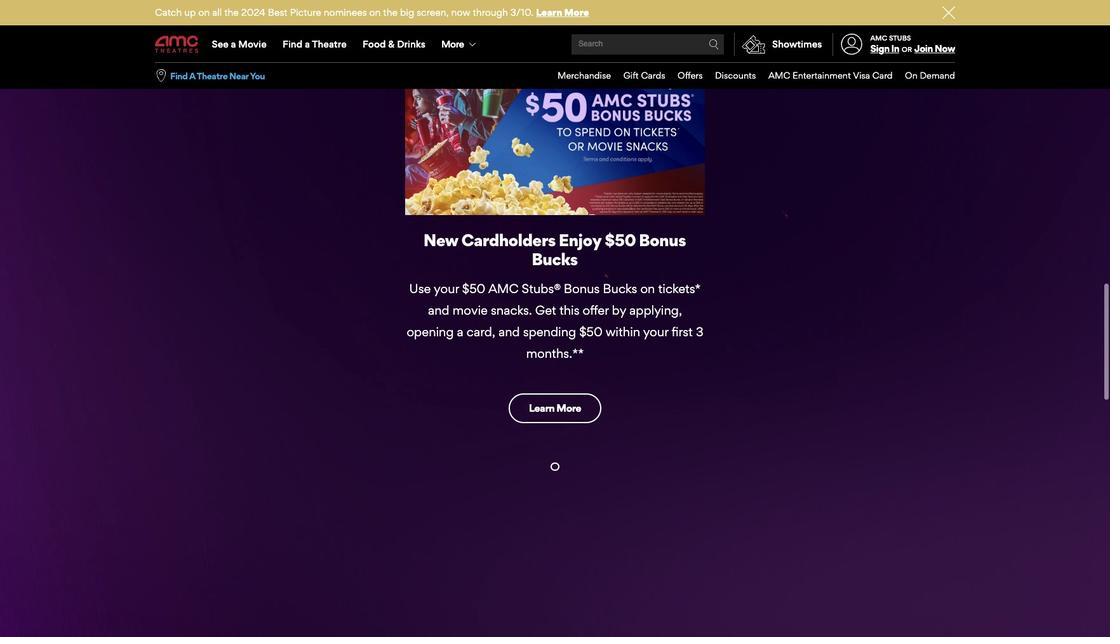 Task type: locate. For each thing, give the bounding box(es) containing it.
0 vertical spatial bucks
[[532, 249, 578, 269]]

this
[[559, 303, 579, 318]]

get
[[535, 303, 556, 318]]

1 horizontal spatial amc
[[768, 70, 790, 81]]

on
[[198, 6, 210, 18], [369, 6, 381, 18], [640, 281, 655, 296]]

1 vertical spatial bonus
[[564, 281, 600, 296]]

offers link
[[665, 63, 703, 89]]

entertainment
[[793, 70, 851, 81]]

1 horizontal spatial bonus
[[639, 230, 686, 250]]

your right use
[[434, 281, 459, 296]]

food
[[363, 38, 386, 50]]

theatre for a
[[197, 70, 228, 81]]

bonus up this
[[564, 281, 600, 296]]

and down snacks.
[[498, 325, 520, 340]]

learn
[[536, 6, 562, 18], [529, 402, 554, 415]]

demand
[[920, 70, 955, 81]]

1 vertical spatial more
[[441, 38, 464, 50]]

sign in button
[[870, 43, 899, 55]]

1 horizontal spatial $50
[[579, 325, 602, 340]]

theatre right a
[[197, 70, 228, 81]]

amc
[[870, 34, 887, 42], [768, 70, 790, 81], [488, 281, 519, 296]]

amc up snacks.
[[488, 281, 519, 296]]

1 horizontal spatial on
[[369, 6, 381, 18]]

0 horizontal spatial find
[[170, 70, 188, 81]]

1 vertical spatial theatre
[[197, 70, 228, 81]]

0 horizontal spatial amc
[[488, 281, 519, 296]]

and
[[428, 303, 449, 318], [498, 325, 520, 340]]

1 horizontal spatial bucks
[[603, 281, 637, 296]]

more down now
[[441, 38, 464, 50]]

a
[[231, 38, 236, 50], [305, 38, 310, 50], [457, 325, 463, 340]]

a down picture
[[305, 38, 310, 50]]

find down picture
[[283, 38, 302, 50]]

theatre inside button
[[197, 70, 228, 81]]

menu containing merchandise
[[545, 63, 955, 89]]

&
[[388, 38, 395, 50]]

navigation
[[552, 464, 558, 470]]

1 vertical spatial amc
[[768, 70, 790, 81]]

more right the '3/10.' at the top of the page
[[564, 6, 589, 18]]

2 horizontal spatial on
[[640, 281, 655, 296]]

menu up merchandise link
[[155, 27, 955, 62]]

2 horizontal spatial a
[[457, 325, 463, 340]]

2 the from the left
[[383, 6, 398, 18]]

2 horizontal spatial $50
[[605, 230, 636, 250]]

through
[[473, 6, 508, 18]]

catch up on all the 2024 best picture nominees on the big screen, now through 3/10. learn more
[[155, 6, 589, 18]]

bucks inside use your $50 amc stubs® bonus bucks on tickets* and movie snacks. get this offer by applying, opening a card, and spending $50 within your first 3 months.**
[[603, 281, 637, 296]]

your
[[434, 281, 459, 296], [643, 325, 668, 340]]

more
[[564, 6, 589, 18], [441, 38, 464, 50], [556, 402, 581, 415]]

$50 right enjoy
[[605, 230, 636, 250]]

see a movie link
[[204, 27, 275, 62]]

food & drinks link
[[355, 27, 433, 62]]

bonus up tickets*
[[639, 230, 686, 250]]

cardholders
[[461, 230, 556, 250]]

$50 up movie
[[462, 281, 485, 296]]

1 vertical spatial and
[[498, 325, 520, 340]]

find inside "find a theatre near you" button
[[170, 70, 188, 81]]

stubs®
[[522, 281, 561, 296]]

0 vertical spatial $50
[[605, 230, 636, 250]]

1 vertical spatial learn more link
[[509, 394, 601, 423]]

find inside 'find a theatre' link
[[283, 38, 302, 50]]

submit search icon image
[[709, 39, 719, 50]]

visa
[[853, 70, 870, 81]]

bucks up the by
[[603, 281, 637, 296]]

3
[[696, 325, 703, 340]]

0 horizontal spatial bucks
[[532, 249, 578, 269]]

1 horizontal spatial the
[[383, 6, 398, 18]]

merchandise
[[558, 70, 611, 81]]

amc inside use your $50 amc stubs® bonus bucks on tickets* and movie snacks. get this offer by applying, opening a card, and spending $50 within your first 3 months.**
[[488, 281, 519, 296]]

0 horizontal spatial a
[[231, 38, 236, 50]]

menu
[[155, 27, 955, 62], [545, 63, 955, 89]]

find
[[283, 38, 302, 50], [170, 70, 188, 81]]

and up opening
[[428, 303, 449, 318]]

1 horizontal spatial a
[[305, 38, 310, 50]]

the right all
[[224, 6, 239, 18]]

2 vertical spatial more
[[556, 402, 581, 415]]

find a theatre near you
[[170, 70, 265, 81]]

amc for visa
[[768, 70, 790, 81]]

join now button
[[914, 43, 955, 55]]

the
[[224, 6, 239, 18], [383, 6, 398, 18]]

amc entertainment visa card link
[[756, 63, 893, 89]]

sign in or join amc stubs element
[[832, 27, 955, 62]]

0 horizontal spatial $50
[[462, 281, 485, 296]]

0 vertical spatial bonus
[[639, 230, 686, 250]]

0 horizontal spatial your
[[434, 281, 459, 296]]

0 vertical spatial amc
[[870, 34, 887, 42]]

1 vertical spatial find
[[170, 70, 188, 81]]

months.**
[[526, 346, 584, 362]]

amc logo image
[[155, 36, 199, 53], [155, 36, 199, 53]]

enjoy
[[559, 230, 601, 250]]

now
[[935, 43, 955, 55]]

2 horizontal spatial amc
[[870, 34, 887, 42]]

learn more link right the '3/10.' at the top of the page
[[536, 6, 589, 18]]

on inside use your $50 amc stubs® bonus bucks on tickets* and movie snacks. get this offer by applying, opening a card, and spending $50 within your first 3 months.**
[[640, 281, 655, 296]]

1 vertical spatial your
[[643, 325, 668, 340]]

$50
[[605, 230, 636, 250], [462, 281, 485, 296], [579, 325, 602, 340]]

movie
[[453, 303, 488, 318]]

on
[[905, 70, 918, 81]]

big
[[400, 6, 414, 18]]

within
[[606, 325, 640, 340]]

0 vertical spatial more
[[564, 6, 589, 18]]

find left a
[[170, 70, 188, 81]]

learn more link down months.**
[[509, 394, 601, 423]]

2024
[[241, 6, 265, 18]]

stubs
[[889, 34, 911, 42]]

card
[[872, 70, 893, 81]]

0 horizontal spatial and
[[428, 303, 449, 318]]

a left card,
[[457, 325, 463, 340]]

learn down months.**
[[529, 402, 554, 415]]

your down applying,
[[643, 325, 668, 340]]

menu down "showtimes" image
[[545, 63, 955, 89]]

1 horizontal spatial theatre
[[312, 38, 347, 50]]

bucks
[[532, 249, 578, 269], [603, 281, 637, 296]]

bonus inside the new cardholders enjoy $50 bonus bucks
[[639, 230, 686, 250]]

sign
[[870, 43, 889, 55]]

learn more
[[529, 402, 581, 415]]

now
[[451, 6, 470, 18]]

0 vertical spatial and
[[428, 303, 449, 318]]

0 vertical spatial theatre
[[312, 38, 347, 50]]

1 vertical spatial learn
[[529, 402, 554, 415]]

find for find a theatre near you
[[170, 70, 188, 81]]

1 vertical spatial menu
[[545, 63, 955, 89]]

gift
[[623, 70, 639, 81]]

picture
[[290, 6, 321, 18]]

0 horizontal spatial the
[[224, 6, 239, 18]]

on left all
[[198, 6, 210, 18]]

1 vertical spatial bucks
[[603, 281, 637, 296]]

1 vertical spatial $50
[[462, 281, 485, 296]]

theatre
[[312, 38, 347, 50], [197, 70, 228, 81]]

offer
[[583, 303, 609, 318]]

amc down showtimes link
[[768, 70, 790, 81]]

1 horizontal spatial find
[[283, 38, 302, 50]]

a right the see
[[231, 38, 236, 50]]

amc inside amc stubs sign in or join now
[[870, 34, 887, 42]]

on right nominees
[[369, 6, 381, 18]]

bucks up the stubs®
[[532, 249, 578, 269]]

showtimes link
[[734, 33, 822, 56]]

bonus
[[639, 230, 686, 250], [564, 281, 600, 296]]

2 vertical spatial amc
[[488, 281, 519, 296]]

theatre inside menu
[[312, 38, 347, 50]]

on up applying,
[[640, 281, 655, 296]]

new cardholders enjoy $50 bonus bucks
[[423, 230, 686, 269]]

more down months.**
[[556, 402, 581, 415]]

0 horizontal spatial bonus
[[564, 281, 600, 296]]

new
[[423, 230, 458, 250]]

gift cards
[[623, 70, 665, 81]]

amc up the sign
[[870, 34, 887, 42]]

0 horizontal spatial theatre
[[197, 70, 228, 81]]

the left 'big'
[[383, 6, 398, 18]]

bucks inside the new cardholders enjoy $50 bonus bucks
[[532, 249, 578, 269]]

amc stubs sign in or join now
[[870, 34, 955, 55]]

merchandise link
[[545, 63, 611, 89]]

0 vertical spatial menu
[[155, 27, 955, 62]]

learn right the '3/10.' at the top of the page
[[536, 6, 562, 18]]

showtimes image
[[735, 33, 772, 56]]

theatre down nominees
[[312, 38, 347, 50]]

more button
[[433, 27, 487, 62]]

learn more link
[[536, 6, 589, 18], [509, 394, 601, 423]]

$50 down offer on the top right
[[579, 325, 602, 340]]

0 vertical spatial find
[[283, 38, 302, 50]]



Task type: vqa. For each thing, say whether or not it's contained in the screenshot.
14
no



Task type: describe. For each thing, give the bounding box(es) containing it.
or
[[902, 45, 912, 54]]

1 the from the left
[[224, 6, 239, 18]]

1 horizontal spatial your
[[643, 325, 668, 340]]

in
[[891, 43, 899, 55]]

nominees
[[324, 6, 367, 18]]

showtimes
[[772, 38, 822, 50]]

1 horizontal spatial and
[[498, 325, 520, 340]]

catch
[[155, 6, 182, 18]]

offers
[[678, 70, 703, 81]]

on demand
[[905, 70, 955, 81]]

screen,
[[417, 6, 449, 18]]

bonus inside use your $50 amc stubs® bonus bucks on tickets* and movie snacks. get this offer by applying, opening a card, and spending $50 within your first 3 months.**
[[564, 281, 600, 296]]

close this dialog image
[[1088, 613, 1100, 626]]

user profile image
[[834, 34, 869, 55]]

0 horizontal spatial on
[[198, 6, 210, 18]]

more inside button
[[441, 38, 464, 50]]

best
[[268, 6, 287, 18]]

a for movie
[[231, 38, 236, 50]]

opening
[[407, 325, 454, 340]]

0 vertical spatial your
[[434, 281, 459, 296]]

discounts
[[715, 70, 756, 81]]

see
[[212, 38, 229, 50]]

$50 inside the new cardholders enjoy $50 bonus bucks
[[605, 230, 636, 250]]

see a movie
[[212, 38, 267, 50]]

by
[[612, 303, 626, 318]]

up
[[184, 6, 196, 18]]

use
[[409, 281, 431, 296]]

find for find a theatre
[[283, 38, 302, 50]]

3/10.
[[510, 6, 533, 18]]

join
[[914, 43, 933, 55]]

cards
[[641, 70, 665, 81]]

a inside use your $50 amc stubs® bonus bucks on tickets* and movie snacks. get this offer by applying, opening a card, and spending $50 within your first 3 months.**
[[457, 325, 463, 340]]

find a theatre near you button
[[170, 70, 265, 82]]

0 vertical spatial learn
[[536, 6, 562, 18]]

spending
[[523, 325, 576, 340]]

a
[[189, 70, 195, 81]]

search the AMC website text field
[[577, 40, 709, 49]]

drinks
[[397, 38, 425, 50]]

amc for sign
[[870, 34, 887, 42]]

amc entertainment visa card
[[768, 70, 893, 81]]

find a theatre
[[283, 38, 347, 50]]

2 vertical spatial $50
[[579, 325, 602, 340]]

movie
[[238, 38, 267, 50]]

menu containing more
[[155, 27, 955, 62]]

0 vertical spatial learn more link
[[536, 6, 589, 18]]

gift cards link
[[611, 63, 665, 89]]

snacks.
[[491, 303, 532, 318]]

near
[[229, 70, 248, 81]]

find a theatre link
[[275, 27, 355, 62]]

theatre for a
[[312, 38, 347, 50]]

you
[[250, 70, 265, 81]]

food & drinks
[[363, 38, 425, 50]]

all
[[212, 6, 222, 18]]

use your $50 amc stubs® bonus bucks on tickets* and movie snacks. get this offer by applying, opening a card, and spending $50 within your first 3 months.**
[[407, 281, 703, 362]]

first
[[671, 325, 693, 340]]

tickets*
[[658, 281, 701, 296]]

new cardholders enjoy $50 bonus bucks image
[[405, 1, 705, 215]]

a for theatre
[[305, 38, 310, 50]]

on demand link
[[893, 63, 955, 89]]

discounts link
[[703, 63, 756, 89]]

applying,
[[629, 303, 682, 318]]

card,
[[467, 325, 495, 340]]



